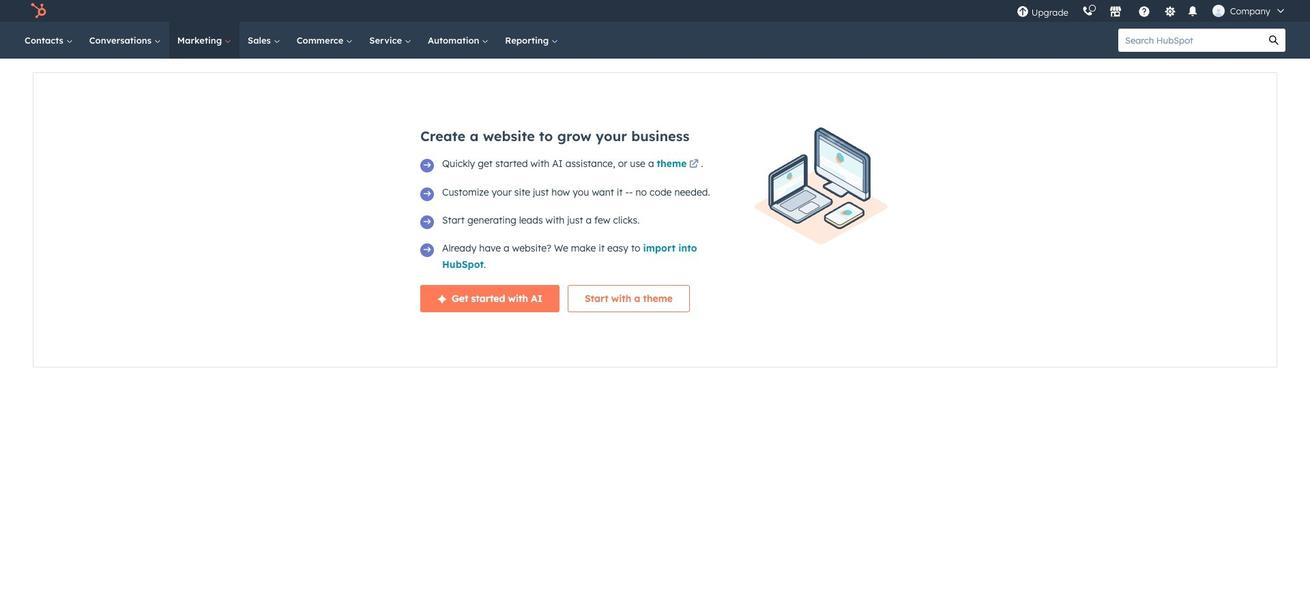 Task type: vqa. For each thing, say whether or not it's contained in the screenshot.
Press to sort. icon corresponding to 3rd Press to sort. element from the left
no



Task type: describe. For each thing, give the bounding box(es) containing it.
marketplaces image
[[1109, 6, 1122, 18]]

link opens in a new window image
[[689, 157, 699, 173]]



Task type: locate. For each thing, give the bounding box(es) containing it.
Search HubSpot search field
[[1118, 29, 1262, 52]]

jacob simon image
[[1212, 5, 1225, 17]]

menu
[[1010, 0, 1294, 22]]

link opens in a new window image
[[689, 160, 699, 170]]



